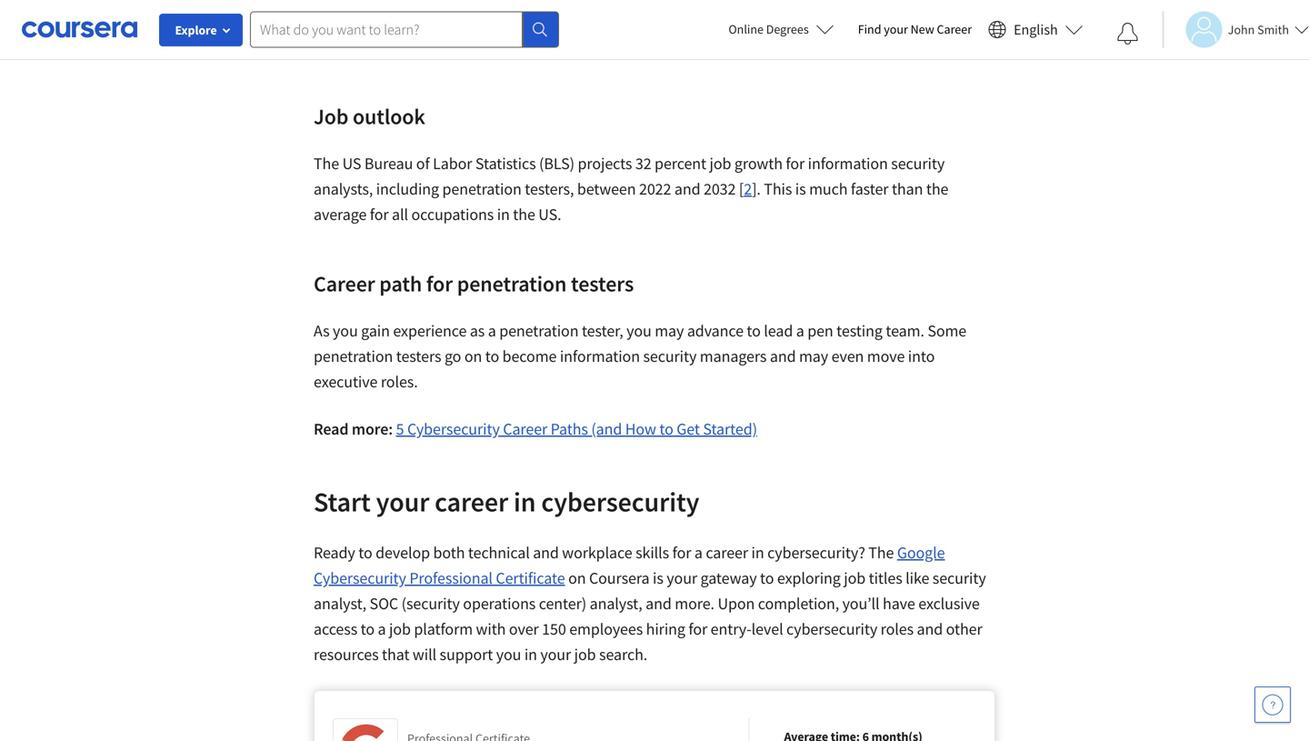 Task type: vqa. For each thing, say whether or not it's contained in the screenshot.
quick
no



Task type: locate. For each thing, give the bounding box(es) containing it.
0 vertical spatial cybersecurity
[[541, 485, 700, 519]]

and
[[675, 179, 701, 199], [770, 346, 796, 366], [533, 542, 559, 563], [646, 593, 672, 614], [917, 619, 943, 639]]

career up the "both"
[[435, 485, 508, 519]]

job up you'll
[[844, 568, 866, 588]]

1 horizontal spatial the
[[869, 542, 894, 563]]

1 vertical spatial career
[[706, 542, 748, 563]]

in left us.
[[497, 204, 510, 224]]

career up gateway
[[706, 542, 748, 563]]

on right go on the left top
[[465, 346, 482, 366]]

testers inside as you gain experience as a penetration tester, you may advance to lead a pen testing team. some penetration testers go on to become information security managers and may even move into executive roles.
[[396, 346, 441, 366]]

a inside on coursera is your gateway to exploring job titles like security analyst, soc (security operations center) analyst, and more. upon completion, you'll have exclusive access to a job platform with over 150 employees hiring for entry-level cybersecurity roles and other resources that will support you in your job search.
[[378, 619, 386, 639]]

resources
[[314, 644, 379, 665]]

career right new
[[937, 21, 972, 37]]

your inside 'link'
[[884, 21, 908, 37]]

0 vertical spatial on
[[465, 346, 482, 366]]

the inside the us bureau of labor statistics (bls) projects 32 percent job growth for information security analysts, including penetration testers, between 2022 and 2032 [
[[314, 153, 339, 174]]

degrees
[[766, 21, 809, 37]]

get
[[677, 419, 700, 439]]

1 horizontal spatial the
[[926, 179, 949, 199]]

0 horizontal spatial you
[[333, 320, 358, 341]]

tester,
[[582, 320, 623, 341]]

1 vertical spatial cybersecurity
[[787, 619, 878, 639]]

go
[[445, 346, 461, 366]]

cybersecurity right 5 at the bottom left of the page
[[407, 419, 500, 439]]

1 vertical spatial cybersecurity
[[314, 568, 406, 588]]

analyst, up access
[[314, 593, 367, 614]]

roles.
[[381, 371, 418, 392]]

1 horizontal spatial is
[[795, 179, 806, 199]]

for left all
[[370, 204, 389, 224]]

and down "percent"
[[675, 179, 701, 199]]

to right gateway
[[760, 568, 774, 588]]

more.
[[675, 593, 715, 614]]

1 horizontal spatial cybersecurity
[[407, 419, 500, 439]]

information up much
[[808, 153, 888, 174]]

explore button
[[159, 14, 243, 46]]

for down 'more.'
[[689, 619, 708, 639]]

1 vertical spatial may
[[799, 346, 828, 366]]

find your new career link
[[849, 18, 981, 41]]

0 vertical spatial may
[[655, 320, 684, 341]]

you right as at the top of the page
[[333, 320, 358, 341]]

0 horizontal spatial the
[[513, 204, 535, 224]]

1 vertical spatial the
[[513, 204, 535, 224]]

path
[[379, 270, 422, 297]]

a down soc
[[378, 619, 386, 639]]

is inside on coursera is your gateway to exploring job titles like security analyst, soc (security operations center) analyst, and more. upon completion, you'll have exclusive access to a job platform with over 150 employees hiring for entry-level cybersecurity roles and other resources that will support you in your job search.
[[653, 568, 664, 588]]

started)
[[703, 419, 757, 439]]

projects
[[578, 153, 632, 174]]

1 horizontal spatial may
[[799, 346, 828, 366]]

What do you want to learn? text field
[[250, 11, 523, 48]]

exploring
[[777, 568, 841, 588]]

1 vertical spatial on
[[568, 568, 586, 588]]

1 horizontal spatial testers
[[571, 270, 634, 297]]

is right the this
[[795, 179, 806, 199]]

the left us
[[314, 153, 339, 174]]

and down lead
[[770, 346, 796, 366]]

0 horizontal spatial on
[[465, 346, 482, 366]]

google cybersecurity professional certificate link
[[314, 542, 945, 588]]

0 vertical spatial information
[[808, 153, 888, 174]]

as you gain experience as a penetration tester, you may advance to lead a pen testing team. some penetration testers go on to become information security managers and may even move into executive roles.
[[314, 320, 967, 392]]

0 vertical spatial security
[[891, 153, 945, 174]]

completion,
[[758, 593, 839, 614]]

1 horizontal spatial career
[[706, 542, 748, 563]]

may
[[655, 320, 684, 341], [799, 346, 828, 366]]

growth
[[735, 153, 783, 174]]

1 horizontal spatial on
[[568, 568, 586, 588]]

0 vertical spatial testers
[[571, 270, 634, 297]]

analysts,
[[314, 179, 373, 199]]

job up 2032
[[710, 153, 731, 174]]

executive
[[314, 371, 378, 392]]

analyst, down coursera
[[590, 593, 643, 614]]

have
[[883, 593, 915, 614]]

on up "center)"
[[568, 568, 586, 588]]

penetration down statistics
[[442, 179, 522, 199]]

2 vertical spatial security
[[933, 568, 986, 588]]

occupations
[[411, 204, 494, 224]]

roles
[[881, 619, 914, 639]]

team.
[[886, 320, 925, 341]]

cybersecurity up soc
[[314, 568, 406, 588]]

0 horizontal spatial cybersecurity
[[541, 485, 700, 519]]

the left us.
[[513, 204, 535, 224]]

testers up tester,
[[571, 270, 634, 297]]

1 horizontal spatial cybersecurity
[[787, 619, 878, 639]]

online degrees
[[729, 21, 809, 37]]

1 vertical spatial career
[[314, 270, 375, 297]]

to left lead
[[747, 320, 761, 341]]

titles
[[869, 568, 903, 588]]

the right 'than'
[[926, 179, 949, 199]]

your up develop
[[376, 485, 429, 519]]

with
[[476, 619, 506, 639]]

as
[[470, 320, 485, 341]]

1 vertical spatial testers
[[396, 346, 441, 366]]

information down tester,
[[560, 346, 640, 366]]

skills
[[636, 542, 669, 563]]

information
[[808, 153, 888, 174], [560, 346, 640, 366]]

0 horizontal spatial information
[[560, 346, 640, 366]]

0 vertical spatial the
[[314, 153, 339, 174]]

to left get at the right bottom of the page
[[660, 419, 674, 439]]

help center image
[[1262, 694, 1284, 716]]

your down the 150
[[541, 644, 571, 665]]

upon
[[718, 593, 755, 614]]

for inside the us bureau of labor statistics (bls) projects 32 percent job growth for information security analysts, including penetration testers, between 2022 and 2032 [
[[786, 153, 805, 174]]

is
[[795, 179, 806, 199], [653, 568, 664, 588]]

job
[[710, 153, 731, 174], [844, 568, 866, 588], [389, 619, 411, 639], [574, 644, 596, 665]]

and down exclusive
[[917, 619, 943, 639]]

penetration
[[442, 179, 522, 199], [457, 270, 567, 297], [499, 320, 579, 341], [314, 346, 393, 366]]

2 horizontal spatial you
[[627, 320, 652, 341]]

0 horizontal spatial is
[[653, 568, 664, 588]]

experience
[[393, 320, 467, 341]]

is down skills
[[653, 568, 664, 588]]

penetration up executive
[[314, 346, 393, 366]]

cybersecurity down you'll
[[787, 619, 878, 639]]

1 vertical spatial information
[[560, 346, 640, 366]]

platform
[[414, 619, 473, 639]]

the us bureau of labor statistics (bls) projects 32 percent job growth for information security analysts, including penetration testers, between 2022 and 2032 [
[[314, 153, 945, 199]]

entry-
[[711, 619, 752, 639]]

2 horizontal spatial career
[[937, 21, 972, 37]]

job down employees
[[574, 644, 596, 665]]

your
[[884, 21, 908, 37], [376, 485, 429, 519], [667, 568, 697, 588], [541, 644, 571, 665]]

0 vertical spatial the
[[926, 179, 949, 199]]

managers
[[700, 346, 767, 366]]

testers down experience
[[396, 346, 441, 366]]

1 horizontal spatial analyst,
[[590, 593, 643, 614]]

is for much
[[795, 179, 806, 199]]

security up exclusive
[[933, 568, 986, 588]]

may left advance
[[655, 320, 684, 341]]

google cybersecurity professional certificate
[[314, 542, 945, 588]]

cybersecurity
[[541, 485, 700, 519], [787, 619, 878, 639]]

to right ready
[[358, 542, 372, 563]]

1 vertical spatial security
[[643, 346, 697, 366]]

may down pen
[[799, 346, 828, 366]]

job
[[314, 103, 348, 130]]

0 horizontal spatial testers
[[396, 346, 441, 366]]

the up titles
[[869, 542, 894, 563]]

career up as at the top of the page
[[314, 270, 375, 297]]

how
[[625, 419, 656, 439]]

career
[[435, 485, 508, 519], [706, 542, 748, 563]]

you down over
[[496, 644, 521, 665]]

the
[[926, 179, 949, 199], [513, 204, 535, 224]]

2 vertical spatial career
[[503, 419, 548, 439]]

is inside the ]. this is much faster than the average for all occupations in the us.
[[795, 179, 806, 199]]

career inside 'link'
[[937, 21, 972, 37]]

0 horizontal spatial analyst,
[[314, 593, 367, 614]]

0 vertical spatial is
[[795, 179, 806, 199]]

and up certificate
[[533, 542, 559, 563]]

security up 'than'
[[891, 153, 945, 174]]

in down over
[[525, 644, 537, 665]]

like
[[906, 568, 930, 588]]

professional
[[409, 568, 493, 588]]

your up 'more.'
[[667, 568, 697, 588]]

1 vertical spatial is
[[653, 568, 664, 588]]

cybersecurity?
[[768, 542, 865, 563]]

None search field
[[250, 11, 559, 48]]

google image
[[338, 724, 393, 741]]

english
[[1014, 20, 1058, 39]]

cybersecurity up ready to develop both technical and workplace skills for a career in cybersecurity? the
[[541, 485, 700, 519]]

and inside the us bureau of labor statistics (bls) projects 32 percent job growth for information security analysts, including penetration testers, between 2022 and 2032 [
[[675, 179, 701, 199]]

0 horizontal spatial career
[[314, 270, 375, 297]]

0 vertical spatial career
[[937, 21, 972, 37]]

1 horizontal spatial you
[[496, 644, 521, 665]]

you right tester,
[[627, 320, 652, 341]]

career left paths
[[503, 419, 548, 439]]

analyst,
[[314, 593, 367, 614], [590, 593, 643, 614]]

0 horizontal spatial cybersecurity
[[314, 568, 406, 588]]

more:
[[352, 419, 393, 439]]

and inside as you gain experience as a penetration tester, you may advance to lead a pen testing team. some penetration testers go on to become information security managers and may even move into executive roles.
[[770, 346, 796, 366]]

5
[[396, 419, 404, 439]]

for up the this
[[786, 153, 805, 174]]

1 horizontal spatial career
[[503, 419, 548, 439]]

cybersecurity inside google cybersecurity professional certificate
[[314, 568, 406, 588]]

to
[[747, 320, 761, 341], [485, 346, 499, 366], [660, 419, 674, 439], [358, 542, 372, 563], [760, 568, 774, 588], [361, 619, 375, 639]]

your right find
[[884, 21, 908, 37]]

0 horizontal spatial the
[[314, 153, 339, 174]]

career
[[937, 21, 972, 37], [314, 270, 375, 297], [503, 419, 548, 439]]

1 horizontal spatial information
[[808, 153, 888, 174]]

0 horizontal spatial career
[[435, 485, 508, 519]]

security down advance
[[643, 346, 697, 366]]

the
[[314, 153, 339, 174], [869, 542, 894, 563]]

john smith
[[1228, 21, 1289, 38]]

some
[[928, 320, 967, 341]]

john smith button
[[1163, 11, 1309, 48]]

1 vertical spatial the
[[869, 542, 894, 563]]

operations
[[463, 593, 536, 614]]

in inside the ]. this is much faster than the average for all occupations in the us.
[[497, 204, 510, 224]]



Task type: describe. For each thing, give the bounding box(es) containing it.
you'll
[[843, 593, 880, 614]]

search.
[[599, 644, 648, 665]]

2
[[744, 179, 752, 199]]

[
[[739, 179, 744, 199]]

ready
[[314, 542, 355, 563]]

even
[[832, 346, 864, 366]]

a up gateway
[[695, 542, 703, 563]]

level
[[752, 619, 783, 639]]

than
[[892, 179, 923, 199]]

(and
[[591, 419, 622, 439]]

exclusive
[[919, 593, 980, 614]]

1 analyst, from the left
[[314, 593, 367, 614]]

find
[[858, 21, 882, 37]]

cybersecurity inside on coursera is your gateway to exploring job titles like security analyst, soc (security operations center) analyst, and more. upon completion, you'll have exclusive access to a job platform with over 150 employees hiring for entry-level cybersecurity roles and other resources that will support you in your job search.
[[787, 619, 878, 639]]

testing
[[837, 320, 883, 341]]

into
[[908, 346, 935, 366]]

as
[[314, 320, 330, 341]]

information inside as you gain experience as a penetration tester, you may advance to lead a pen testing team. some penetration testers go on to become information security managers and may even move into executive roles.
[[560, 346, 640, 366]]

including
[[376, 179, 439, 199]]

advance
[[687, 320, 744, 341]]

percent
[[655, 153, 707, 174]]

2 analyst, from the left
[[590, 593, 643, 614]]

penetration inside the us bureau of labor statistics (bls) projects 32 percent job growth for information security analysts, including penetration testers, between 2022 and 2032 [
[[442, 179, 522, 199]]

support
[[440, 644, 493, 665]]

certificate
[[496, 568, 565, 588]]

security inside on coursera is your gateway to exploring job titles like security analyst, soc (security operations center) analyst, and more. upon completion, you'll have exclusive access to a job platform with over 150 employees hiring for entry-level cybersecurity roles and other resources that will support you in your job search.
[[933, 568, 986, 588]]

online
[[729, 21, 764, 37]]

soc
[[370, 593, 398, 614]]

start
[[314, 485, 371, 519]]

between
[[577, 179, 636, 199]]

will
[[413, 644, 437, 665]]

security inside the us bureau of labor statistics (bls) projects 32 percent job growth for information security analysts, including penetration testers, between 2022 and 2032 [
[[891, 153, 945, 174]]

career path for penetration testers
[[314, 270, 634, 297]]

online degrees button
[[714, 9, 849, 49]]

find your new career
[[858, 21, 972, 37]]

5 cybersecurity career paths (and how to get started) link
[[396, 419, 757, 439]]

a left pen
[[796, 320, 804, 341]]

that
[[382, 644, 410, 665]]

center)
[[539, 593, 587, 614]]

bureau
[[365, 153, 413, 174]]

0 horizontal spatial may
[[655, 320, 684, 341]]

2022
[[639, 179, 671, 199]]

much
[[809, 179, 848, 199]]

security inside as you gain experience as a penetration tester, you may advance to lead a pen testing team. some penetration testers go on to become information security managers and may even move into executive roles.
[[643, 346, 697, 366]]

move
[[867, 346, 905, 366]]

(security
[[402, 593, 460, 614]]

penetration up as
[[457, 270, 567, 297]]

for right path
[[426, 270, 453, 297]]

(bls)
[[539, 153, 575, 174]]

2032
[[704, 179, 736, 199]]

smith
[[1258, 21, 1289, 38]]

for right skills
[[673, 542, 691, 563]]

english button
[[981, 0, 1091, 59]]

testers,
[[525, 179, 574, 199]]

job up that
[[389, 619, 411, 639]]

start your career in cybersecurity
[[314, 485, 700, 519]]

paths
[[551, 419, 588, 439]]

coursera image
[[22, 15, 137, 44]]

technical
[[468, 542, 530, 563]]

on inside as you gain experience as a penetration tester, you may advance to lead a pen testing team. some penetration testers go on to become information security managers and may even move into executive roles.
[[465, 346, 482, 366]]

pen
[[808, 320, 834, 341]]

outlook
[[353, 103, 425, 130]]

32
[[635, 153, 652, 174]]

in inside on coursera is your gateway to exploring job titles like security analyst, soc (security operations center) analyst, and more. upon completion, you'll have exclusive access to a job platform with over 150 employees hiring for entry-level cybersecurity roles and other resources that will support you in your job search.
[[525, 644, 537, 665]]

ready to develop both technical and workplace skills for a career in cybersecurity? the
[[314, 542, 897, 563]]

job outlook
[[314, 103, 425, 130]]

a right as
[[488, 320, 496, 341]]

on coursera is your gateway to exploring job titles like security analyst, soc (security operations center) analyst, and more. upon completion, you'll have exclusive access to a job platform with over 150 employees hiring for entry-level cybersecurity roles and other resources that will support you in your job search.
[[314, 568, 986, 665]]

information inside the us bureau of labor statistics (bls) projects 32 percent job growth for information security analysts, including penetration testers, between 2022 and 2032 [
[[808, 153, 888, 174]]

2 link
[[744, 179, 752, 199]]

is for your
[[653, 568, 664, 588]]

0 vertical spatial cybersecurity
[[407, 419, 500, 439]]

develop
[[376, 542, 430, 563]]

both
[[433, 542, 465, 563]]

lead
[[764, 320, 793, 341]]

you inside on coursera is your gateway to exploring job titles like security analyst, soc (security operations center) analyst, and more. upon completion, you'll have exclusive access to a job platform with over 150 employees hiring for entry-level cybersecurity roles and other resources that will support you in your job search.
[[496, 644, 521, 665]]

become
[[503, 346, 557, 366]]

for inside on coursera is your gateway to exploring job titles like security analyst, soc (security operations center) analyst, and more. upon completion, you'll have exclusive access to a job platform with over 150 employees hiring for entry-level cybersecurity roles and other resources that will support you in your job search.
[[689, 619, 708, 639]]

in up gateway
[[752, 542, 764, 563]]

150
[[542, 619, 566, 639]]

show notifications image
[[1117, 23, 1139, 45]]

average
[[314, 204, 367, 224]]

new
[[911, 21, 935, 37]]

all
[[392, 204, 408, 224]]

this
[[764, 179, 792, 199]]

employees
[[569, 619, 643, 639]]

].
[[752, 179, 761, 199]]

other
[[946, 619, 983, 639]]

gateway
[[701, 568, 757, 588]]

in up technical
[[514, 485, 536, 519]]

on inside on coursera is your gateway to exploring job titles like security analyst, soc (security operations center) analyst, and more. upon completion, you'll have exclusive access to a job platform with over 150 employees hiring for entry-level cybersecurity roles and other resources that will support you in your job search.
[[568, 568, 586, 588]]

0 vertical spatial career
[[435, 485, 508, 519]]

access
[[314, 619, 357, 639]]

us
[[342, 153, 361, 174]]

job inside the us bureau of labor statistics (bls) projects 32 percent job growth for information security analysts, including penetration testers, between 2022 and 2032 [
[[710, 153, 731, 174]]

statistics
[[475, 153, 536, 174]]

to left the become
[[485, 346, 499, 366]]

gain
[[361, 320, 390, 341]]

us.
[[539, 204, 562, 224]]

to down soc
[[361, 619, 375, 639]]

coursera
[[589, 568, 650, 588]]

for inside the ]. this is much faster than the average for all occupations in the us.
[[370, 204, 389, 224]]

penetration up the become
[[499, 320, 579, 341]]

and up hiring
[[646, 593, 672, 614]]

of
[[416, 153, 430, 174]]

hiring
[[646, 619, 686, 639]]



